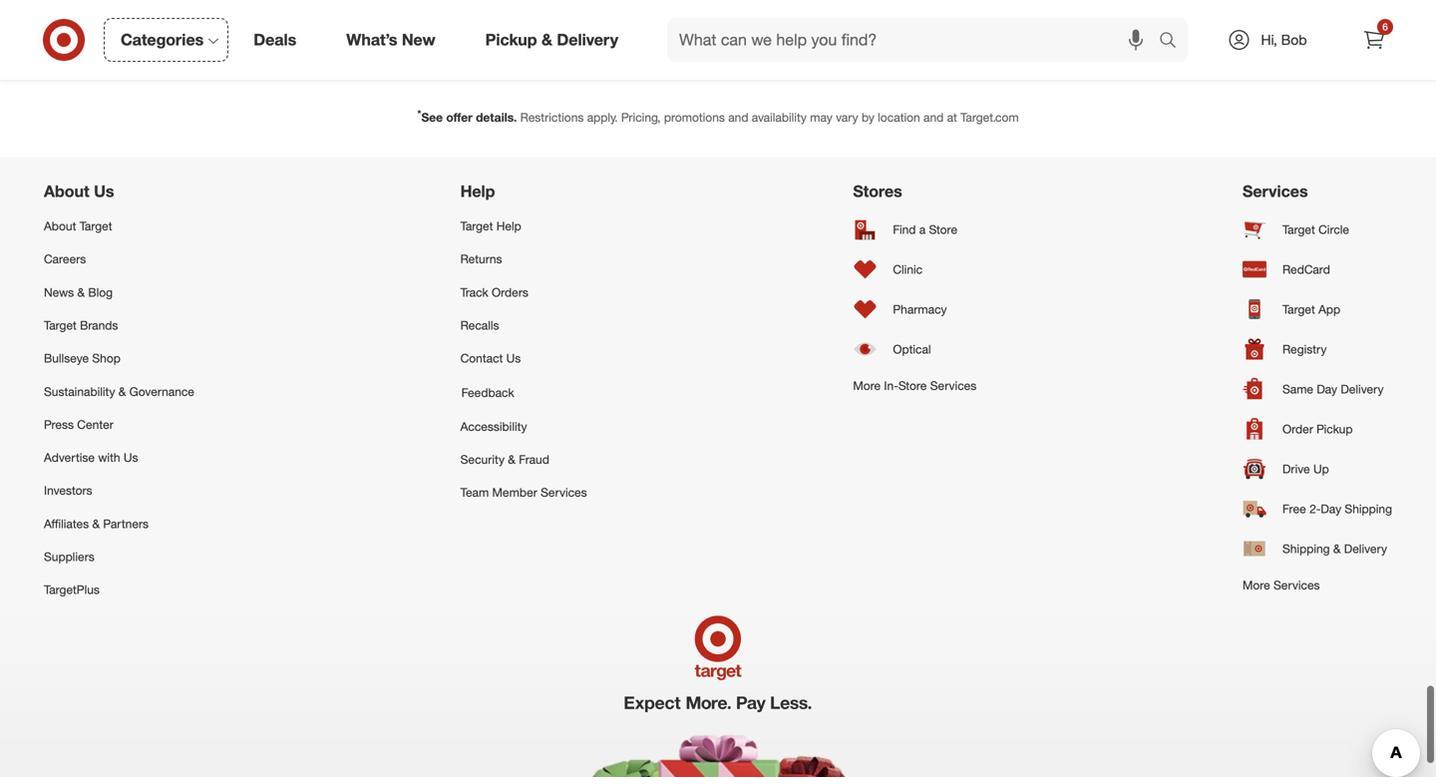 Task type: describe. For each thing, give the bounding box(es) containing it.
clinic link
[[853, 249, 977, 289]]

vary
[[836, 110, 859, 125]]

categories
[[121, 30, 204, 49]]

offer
[[446, 110, 473, 125]]

what's new
[[346, 30, 436, 49]]

feedback
[[462, 385, 514, 400]]

up
[[978, 7, 997, 26]]

0 vertical spatial help
[[461, 182, 495, 201]]

store for a
[[929, 222, 958, 237]]

more for more services
[[1243, 578, 1271, 593]]

track
[[461, 285, 489, 300]]

target help
[[461, 219, 522, 234]]

same day delivery link
[[1243, 369, 1393, 409]]

sign
[[940, 7, 974, 26]]

& for affiliates
[[92, 516, 100, 531]]

target app
[[1283, 302, 1341, 317]]

center
[[77, 417, 114, 432]]

bob
[[1282, 31, 1307, 48]]

target circle
[[1283, 222, 1350, 237]]

targetplus link
[[44, 573, 194, 606]]

member
[[492, 485, 538, 500]]

free 2-day shipping link
[[1243, 489, 1393, 529]]

find
[[893, 222, 916, 237]]

location
[[878, 110, 921, 125]]

target for target app
[[1283, 302, 1316, 317]]

apply.
[[587, 110, 618, 125]]

brands
[[80, 318, 118, 333]]

sustainability
[[44, 384, 115, 399]]

sustainability & governance
[[44, 384, 194, 399]]

deals
[[254, 30, 297, 49]]

affiliates & partners link
[[44, 507, 194, 540]]

contact us
[[461, 351, 521, 366]]

investors
[[44, 483, 92, 498]]

sign up button
[[915, 0, 1014, 39]]

promotions
[[664, 110, 725, 125]]

affiliates & partners
[[44, 516, 149, 531]]

security & fraud link
[[461, 443, 587, 476]]

circle
[[1319, 222, 1350, 237]]

registry link
[[1243, 329, 1393, 369]]

investors link
[[44, 474, 194, 507]]

target brands
[[44, 318, 118, 333]]

in-
[[884, 378, 899, 393]]

drive up
[[1283, 461, 1330, 476]]

target down about us
[[80, 219, 112, 234]]

0 vertical spatial pickup
[[486, 30, 537, 49]]

shipping inside "link"
[[1283, 541, 1330, 556]]

shipping & delivery
[[1283, 541, 1388, 556]]

us for about us
[[94, 182, 114, 201]]

order pickup
[[1283, 422, 1353, 436]]

more in-store services link
[[853, 369, 977, 402]]

target circle link
[[1243, 210, 1393, 249]]

details.
[[476, 110, 517, 125]]

6 link
[[1353, 18, 1397, 62]]

suppliers link
[[44, 540, 194, 573]]

clinic
[[893, 262, 923, 277]]

about target link
[[44, 210, 194, 243]]

security
[[461, 452, 505, 467]]

privacy policy link
[[1030, 7, 1117, 27]]

store for in-
[[899, 378, 927, 393]]

free
[[1283, 501, 1307, 516]]

services down fraud
[[541, 485, 587, 500]]

hi, bob
[[1262, 31, 1307, 48]]

& for security
[[508, 452, 516, 467]]

What can we help you find? suggestions appear below search field
[[667, 18, 1164, 62]]

search button
[[1150, 18, 1198, 66]]

contact us link
[[461, 342, 587, 375]]

drive
[[1283, 461, 1311, 476]]

services up target circle
[[1243, 182, 1309, 201]]

careers link
[[44, 243, 194, 276]]

0 vertical spatial shipping
[[1345, 501, 1393, 516]]

delivery for shipping & delivery
[[1345, 541, 1388, 556]]

target brands link
[[44, 309, 194, 342]]

stores
[[853, 182, 903, 201]]

team
[[461, 485, 489, 500]]

pickup & delivery
[[486, 30, 619, 49]]

privacy
[[1030, 8, 1076, 25]]

& for shipping
[[1334, 541, 1341, 556]]

about us
[[44, 182, 114, 201]]

by
[[862, 110, 875, 125]]

1 and from the left
[[728, 110, 749, 125]]

* see offer details. restrictions apply. pricing, promotions and availability may vary by location and at target.com
[[417, 107, 1019, 125]]

deals link
[[237, 18, 321, 62]]

& for news
[[77, 285, 85, 300]]

blog
[[88, 285, 113, 300]]

pharmacy link
[[853, 289, 977, 329]]

with
[[98, 450, 120, 465]]

accessibility link
[[461, 410, 587, 443]]

advertise with us
[[44, 450, 138, 465]]

affiliates
[[44, 516, 89, 531]]

optical link
[[853, 329, 977, 369]]

pharmacy
[[893, 302, 947, 317]]

about for about us
[[44, 182, 89, 201]]



Task type: locate. For each thing, give the bounding box(es) containing it.
day right 'same'
[[1317, 382, 1338, 397]]

2 vertical spatial delivery
[[1345, 541, 1388, 556]]

1 vertical spatial more
[[1243, 578, 1271, 593]]

& for pickup
[[542, 30, 553, 49]]

& down bullseye shop link
[[119, 384, 126, 399]]

target.com
[[961, 110, 1019, 125]]

target down news at left top
[[44, 318, 77, 333]]

target for target circle
[[1283, 222, 1316, 237]]

news & blog
[[44, 285, 113, 300]]

more inside 'link'
[[1243, 578, 1271, 593]]

store inside more in-store services link
[[899, 378, 927, 393]]

1 horizontal spatial help
[[497, 219, 522, 234]]

0 vertical spatial store
[[929, 222, 958, 237]]

bullseye
[[44, 351, 89, 366]]

pickup right the order
[[1317, 422, 1353, 436]]

may
[[810, 110, 833, 125]]

1 vertical spatial about
[[44, 219, 76, 234]]

delivery down free 2-day shipping
[[1345, 541, 1388, 556]]

services down optical link
[[931, 378, 977, 393]]

recalls
[[461, 318, 499, 333]]

& down free 2-day shipping
[[1334, 541, 1341, 556]]

us right the contact
[[506, 351, 521, 366]]

shop
[[92, 351, 121, 366]]

target up the returns
[[461, 219, 493, 234]]

0 vertical spatial more
[[853, 378, 881, 393]]

orders
[[492, 285, 529, 300]]

us right with
[[124, 450, 138, 465]]

0 horizontal spatial and
[[728, 110, 749, 125]]

& inside "link"
[[1334, 541, 1341, 556]]

governance
[[129, 384, 194, 399]]

0 vertical spatial day
[[1317, 382, 1338, 397]]

returns
[[461, 252, 502, 267]]

0 horizontal spatial pickup
[[486, 30, 537, 49]]

bullseye shop
[[44, 351, 121, 366]]

6
[[1383, 20, 1389, 33]]

1 vertical spatial pickup
[[1317, 422, 1353, 436]]

registry
[[1283, 342, 1327, 357]]

0 horizontal spatial shipping
[[1283, 541, 1330, 556]]

suppliers
[[44, 549, 94, 564]]

find a store
[[893, 222, 958, 237]]

0 horizontal spatial help
[[461, 182, 495, 201]]

help up 'target help'
[[461, 182, 495, 201]]

day right "free"
[[1321, 501, 1342, 516]]

partners
[[103, 516, 149, 531]]

order pickup link
[[1243, 409, 1393, 449]]

delivery up 'apply.'
[[557, 30, 619, 49]]

about for about target
[[44, 219, 76, 234]]

delivery up order pickup
[[1341, 382, 1384, 397]]

track orders link
[[461, 276, 587, 309]]

& left blog
[[77, 285, 85, 300]]

help up "returns" link
[[497, 219, 522, 234]]

delivery for same day delivery
[[1341, 382, 1384, 397]]

& left fraud
[[508, 452, 516, 467]]

targetplus
[[44, 582, 100, 597]]

team member services link
[[461, 476, 587, 509]]

target for target help
[[461, 219, 493, 234]]

target left circle
[[1283, 222, 1316, 237]]

redcard link
[[1243, 249, 1393, 289]]

press center
[[44, 417, 114, 432]]

0 horizontal spatial more
[[853, 378, 881, 393]]

pickup & delivery link
[[469, 18, 644, 62]]

1 vertical spatial help
[[497, 219, 522, 234]]

target left the app at right
[[1283, 302, 1316, 317]]

app
[[1319, 302, 1341, 317]]

find a store link
[[853, 210, 977, 249]]

store right a
[[929, 222, 958, 237]]

pickup up details.
[[486, 30, 537, 49]]

2 about from the top
[[44, 219, 76, 234]]

& up restrictions
[[542, 30, 553, 49]]

us
[[94, 182, 114, 201], [506, 351, 521, 366], [124, 450, 138, 465]]

a
[[920, 222, 926, 237]]

about
[[44, 182, 89, 201], [44, 219, 76, 234]]

shipping up shipping & delivery
[[1345, 501, 1393, 516]]

what's new link
[[329, 18, 461, 62]]

what's
[[346, 30, 397, 49]]

bullseye shop link
[[44, 342, 194, 375]]

1 horizontal spatial store
[[929, 222, 958, 237]]

1 vertical spatial store
[[899, 378, 927, 393]]

and left availability
[[728, 110, 749, 125]]

0 vertical spatial us
[[94, 182, 114, 201]]

more down shipping & delivery "link"
[[1243, 578, 1271, 593]]

0 vertical spatial about
[[44, 182, 89, 201]]

feedback button
[[461, 375, 587, 410]]

redcard
[[1283, 262, 1331, 277]]

store
[[929, 222, 958, 237], [899, 378, 927, 393]]

2 vertical spatial us
[[124, 450, 138, 465]]

hi,
[[1262, 31, 1278, 48]]

1 horizontal spatial us
[[124, 450, 138, 465]]

news & blog link
[[44, 276, 194, 309]]

store down optical link
[[899, 378, 927, 393]]

same
[[1283, 382, 1314, 397]]

more services
[[1243, 578, 1320, 593]]

news
[[44, 285, 74, 300]]

pickup
[[486, 30, 537, 49], [1317, 422, 1353, 436]]

1 vertical spatial delivery
[[1341, 382, 1384, 397]]

more for more in-store services
[[853, 378, 881, 393]]

fraud
[[519, 452, 550, 467]]

0 horizontal spatial store
[[899, 378, 927, 393]]

target: expect more. pay less. image
[[438, 606, 999, 777]]

policy
[[1080, 8, 1117, 25]]

restrictions
[[520, 110, 584, 125]]

1 horizontal spatial pickup
[[1317, 422, 1353, 436]]

at
[[947, 110, 958, 125]]

1 horizontal spatial and
[[924, 110, 944, 125]]

1 vertical spatial day
[[1321, 501, 1342, 516]]

1 horizontal spatial shipping
[[1345, 501, 1393, 516]]

target for target brands
[[44, 318, 77, 333]]

2 horizontal spatial us
[[506, 351, 521, 366]]

about target
[[44, 219, 112, 234]]

2 and from the left
[[924, 110, 944, 125]]

& for sustainability
[[119, 384, 126, 399]]

&
[[542, 30, 553, 49], [77, 285, 85, 300], [119, 384, 126, 399], [508, 452, 516, 467], [92, 516, 100, 531], [1334, 541, 1341, 556]]

1 vertical spatial shipping
[[1283, 541, 1330, 556]]

1 about from the top
[[44, 182, 89, 201]]

target
[[80, 219, 112, 234], [461, 219, 493, 234], [1283, 222, 1316, 237], [1283, 302, 1316, 317], [44, 318, 77, 333]]

store inside find a store "link"
[[929, 222, 958, 237]]

security & fraud
[[461, 452, 550, 467]]

search
[[1150, 32, 1198, 51]]

more services link
[[1243, 569, 1393, 602]]

delivery for pickup & delivery
[[557, 30, 619, 49]]

shipping & delivery link
[[1243, 529, 1393, 569]]

team member services
[[461, 485, 587, 500]]

about up careers
[[44, 219, 76, 234]]

new
[[402, 30, 436, 49]]

shipping up more services 'link'
[[1283, 541, 1330, 556]]

delivery inside "link"
[[1345, 541, 1388, 556]]

us up "about target" link
[[94, 182, 114, 201]]

categories link
[[104, 18, 229, 62]]

services down shipping & delivery "link"
[[1274, 578, 1320, 593]]

services inside 'link'
[[1274, 578, 1320, 593]]

and left at
[[924, 110, 944, 125]]

accessibility
[[461, 419, 527, 434]]

0 vertical spatial delivery
[[557, 30, 619, 49]]

None text field
[[680, 0, 899, 39]]

see
[[421, 110, 443, 125]]

1 vertical spatial us
[[506, 351, 521, 366]]

availability
[[752, 110, 807, 125]]

privacy policy
[[1030, 8, 1117, 25]]

advertise with us link
[[44, 441, 194, 474]]

us for contact us
[[506, 351, 521, 366]]

advertise
[[44, 450, 95, 465]]

1 horizontal spatial more
[[1243, 578, 1271, 593]]

and
[[728, 110, 749, 125], [924, 110, 944, 125]]

0 horizontal spatial us
[[94, 182, 114, 201]]

up
[[1314, 461, 1330, 476]]

& right "affiliates"
[[92, 516, 100, 531]]

sign up
[[940, 7, 997, 26]]

delivery
[[557, 30, 619, 49], [1341, 382, 1384, 397], [1345, 541, 1388, 556]]

2-
[[1310, 501, 1321, 516]]

about up about target
[[44, 182, 89, 201]]

drive up link
[[1243, 449, 1393, 489]]

contact
[[461, 351, 503, 366]]

more left in-
[[853, 378, 881, 393]]

*
[[417, 107, 421, 120]]



Task type: vqa. For each thing, say whether or not it's contained in the screenshot.
to
no



